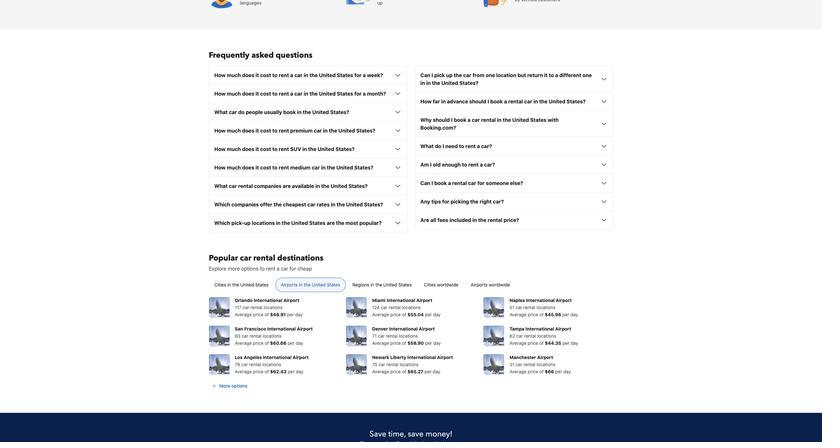Task type: vqa. For each thing, say whether or not it's contained in the screenshot.
the Customer Service Help
no



Task type: locate. For each thing, give the bounding box(es) containing it.
car? inside dropdown button
[[493, 199, 504, 205]]

1 horizontal spatial worldwide
[[489, 282, 510, 288]]

1 which from the top
[[214, 202, 230, 208]]

locations up the $66
[[537, 362, 556, 367]]

explore
[[209, 266, 226, 272]]

cost inside dropdown button
[[260, 91, 271, 97]]

day right $44.35 at the bottom right of page
[[571, 341, 579, 346]]

why should i book a car rental in the united states with booking.com?
[[421, 117, 559, 131]]

car inside can i pick up the car from one location but return it to a different one in in the united states?
[[464, 72, 472, 78]]

up
[[446, 72, 453, 78], [244, 220, 251, 226]]

1 vertical spatial options
[[231, 383, 248, 389]]

locations up $55.04
[[402, 305, 421, 310]]

0 horizontal spatial one
[[486, 72, 495, 78]]

car inside the tampa international airport 62 car rental locations average price of $44.35 per day
[[517, 333, 523, 339]]

i up tips
[[432, 180, 433, 186]]

international inside denver international airport 71 car rental locations average price of $58.90 per day
[[389, 326, 418, 332]]

of inside naples international airport 51 car rental locations average price of $45.96 per day
[[540, 312, 544, 318]]

the down "more"
[[232, 282, 239, 288]]

for left cheap
[[290, 266, 296, 272]]

5 does from the top
[[242, 165, 254, 171]]

1 vertical spatial do
[[435, 143, 442, 149]]

5 cost from the top
[[260, 165, 271, 171]]

should inside why should i book a car rental in the united states with booking.com?
[[433, 117, 450, 123]]

a left different on the right
[[556, 72, 559, 78]]

states left week?
[[337, 72, 353, 78]]

airport
[[284, 298, 300, 303], [417, 298, 433, 303], [556, 298, 572, 303], [297, 326, 313, 332], [419, 326, 435, 332], [556, 326, 572, 332], [293, 355, 309, 360], [437, 355, 453, 360], [538, 355, 553, 360]]

cost up usually on the left top
[[260, 91, 271, 97]]

per right $58.90
[[425, 341, 432, 346]]

denver international airport 71 car rental locations average price of $58.90 per day
[[372, 326, 441, 346]]

0 vertical spatial what
[[214, 109, 228, 115]]

average inside denver international airport 71 car rental locations average price of $58.90 per day
[[372, 341, 389, 346]]

per right $44.35 at the bottom right of page
[[563, 341, 570, 346]]

people
[[246, 109, 263, 115]]

how inside dropdown button
[[214, 91, 226, 97]]

of left $44.35 at the bottom right of page
[[540, 341, 544, 346]]

international up $55.04
[[387, 298, 416, 303]]

does for how much does it cost to rent suv in the united states?
[[242, 146, 254, 152]]

day inside the tampa international airport 62 car rental locations average price of $44.35 per day
[[571, 341, 579, 346]]

options
[[241, 266, 259, 272], [231, 383, 248, 389]]

of left $60.66
[[265, 341, 269, 346]]

0 vertical spatial are
[[283, 183, 291, 189]]

1 much from the top
[[227, 72, 241, 78]]

which companies offer the cheapest car rates  in the united states? button
[[214, 201, 402, 209]]

of left the $66
[[540, 369, 544, 375]]

more options button
[[209, 380, 250, 392]]

of left the $48.91
[[265, 312, 269, 318]]

the down how much does it cost to rent a car in the united states for a month? dropdown button
[[303, 109, 311, 115]]

1 vertical spatial companies
[[232, 202, 259, 208]]

in inside are all fees included in the rental price? 'dropdown button'
[[473, 217, 477, 223]]

0 vertical spatial options
[[241, 266, 259, 272]]

airports inside button
[[471, 282, 488, 288]]

124
[[372, 305, 380, 310]]

one
[[486, 72, 495, 78], [583, 72, 592, 78]]

manchester airport 31 car rental locations average price of $66 per day
[[510, 355, 571, 375]]

4 cost from the top
[[260, 146, 271, 152]]

states inside why should i book a car rental in the united states with booking.com?
[[531, 117, 547, 123]]

price inside san francisco international airport 83 car rental locations average price of $60.66 per day
[[253, 341, 264, 346]]

locations up $58.90
[[399, 333, 418, 339]]

naples
[[510, 298, 525, 303]]

can i pick up the car from one location but return it to a different one in in the united states? button
[[421, 71, 608, 87]]

the left most on the left of page
[[336, 220, 344, 226]]

per inside denver international airport 71 car rental locations average price of $58.90 per day
[[425, 341, 432, 346]]

does for how much does it cost to rent medium car in the united states?
[[242, 165, 254, 171]]

i left old
[[430, 162, 432, 168]]

average inside miami international airport 124 car rental locations average price of $55.04 per day
[[372, 312, 389, 318]]

any tips for picking the right car?
[[421, 199, 504, 205]]

the down how much does it cost to rent a car in the united states for a week? dropdown button
[[310, 91, 318, 97]]

destinations
[[277, 253, 324, 264]]

rental inside miami international airport 124 car rental locations average price of $55.04 per day
[[389, 305, 401, 310]]

cost down how much does it cost to rent suv in the united states? at the top of page
[[260, 165, 271, 171]]

what
[[214, 109, 228, 115], [421, 143, 434, 149], [214, 183, 228, 189]]

2 one from the left
[[583, 72, 592, 78]]

does for how much does it cost to rent a car in the united states for a month?
[[242, 91, 254, 97]]

am i old enough to rent a car? button
[[421, 161, 608, 169]]

the down how far in advance should i book a rental car in the united states?
[[503, 117, 511, 123]]

airport inside newark liberty international airport 75 car rental locations average price of $65.27 per day
[[437, 355, 453, 360]]

what for what do i need to rent a car?
[[421, 143, 434, 149]]

airports in the united states
[[281, 282, 340, 288]]

all
[[431, 217, 437, 223]]

price inside newark liberty international airport 75 car rental locations average price of $65.27 per day
[[391, 369, 401, 375]]

3 does from the top
[[242, 128, 254, 134]]

options right more
[[231, 383, 248, 389]]

it for how much does it cost to rent suv in the united states?
[[256, 146, 259, 152]]

it for how much does it cost to rent medium car in the united states?
[[256, 165, 259, 171]]

83
[[235, 333, 241, 339]]

1 worldwide from the left
[[437, 282, 459, 288]]

it for how much does it cost to rent a car in the united states for a month?
[[256, 91, 259, 97]]

62
[[510, 333, 515, 339]]

5 million+ reviews image
[[484, 0, 510, 9]]

picking
[[451, 199, 469, 205]]

book down advance
[[454, 117, 467, 123]]

1 horizontal spatial up
[[446, 72, 453, 78]]

price down angeles
[[253, 369, 264, 375]]

month?
[[367, 91, 386, 97]]

a up can i book a rental car for someone else?
[[480, 162, 483, 168]]

the down how much does it cost to rent suv in the united states? dropdown button
[[327, 165, 335, 171]]

options inside popular car rental destinations explore more options to rent a car for cheap
[[241, 266, 259, 272]]

can for can i book a rental car for someone else?
[[421, 180, 431, 186]]

car inside miami international airport 124 car rental locations average price of $55.04 per day
[[381, 305, 388, 310]]

are
[[421, 217, 430, 223]]

can for can i pick up the car from one location but return it to a different one in in the united states?
[[421, 72, 431, 78]]

per right $60.66
[[288, 341, 295, 346]]

0 horizontal spatial should
[[433, 117, 450, 123]]

locations up $60.66
[[263, 333, 282, 339]]

international up $60.66
[[267, 326, 296, 332]]

cost for how much does it cost to rent a car in the united states for a week?
[[260, 72, 271, 78]]

0 horizontal spatial cities
[[214, 282, 226, 288]]

1 does from the top
[[242, 72, 254, 78]]

how for how much does it cost to rent a car in the united states for a week?
[[214, 72, 226, 78]]

international down $58.90
[[408, 355, 436, 360]]

why should i book a car rental in the united states with booking.com? button
[[421, 116, 608, 132]]

0 vertical spatial can
[[421, 72, 431, 78]]

price?
[[504, 217, 519, 223]]

locations inside the los angeles international airport 78 car rental locations average price of $62.43 per day
[[262, 362, 281, 367]]

offer
[[260, 202, 272, 208]]

1 cities from the left
[[214, 282, 226, 288]]

rental
[[509, 99, 523, 105], [481, 117, 496, 123], [453, 180, 467, 186], [238, 183, 253, 189], [488, 217, 503, 223], [253, 253, 275, 264], [251, 305, 263, 310], [389, 305, 401, 310], [524, 305, 536, 310], [250, 333, 262, 339], [386, 333, 398, 339], [524, 333, 536, 339], [249, 362, 261, 367], [387, 362, 399, 367], [524, 362, 536, 367]]

in
[[304, 72, 308, 78], [421, 80, 425, 86], [426, 80, 431, 86], [304, 91, 308, 97], [441, 99, 446, 105], [534, 99, 538, 105], [297, 109, 302, 115], [497, 117, 502, 123], [323, 128, 328, 134], [303, 146, 307, 152], [321, 165, 326, 171], [316, 183, 320, 189], [331, 202, 336, 208], [473, 217, 477, 223], [276, 220, 281, 226], [228, 282, 231, 288], [299, 282, 303, 288], [371, 282, 374, 288]]

regions in the united states button
[[347, 278, 418, 292]]

1 cost from the top
[[260, 72, 271, 78]]

can inside can i pick up the car from one location but return it to a different one in in the united states?
[[421, 72, 431, 78]]

average down 51
[[510, 312, 527, 318]]

1 horizontal spatial do
[[435, 143, 442, 149]]

car inside newark liberty international airport 75 car rental locations average price of $65.27 per day
[[379, 362, 386, 367]]

per right $55.04
[[425, 312, 432, 318]]

states up miami international airport 124 car rental locations average price of $55.04 per day
[[399, 282, 412, 288]]

old
[[433, 162, 441, 168]]

does for how much does it cost to rent a car in the united states for a week?
[[242, 72, 254, 78]]

cities in the united states
[[214, 282, 269, 288]]

0 horizontal spatial do
[[238, 109, 245, 115]]

1 vertical spatial should
[[433, 117, 450, 123]]

rent inside dropdown button
[[279, 91, 289, 97]]

rental inside manchester airport 31 car rental locations average price of $66 per day
[[524, 362, 536, 367]]

car? right right
[[493, 199, 504, 205]]

we're here for you image
[[209, 0, 235, 9]]

2 does from the top
[[242, 91, 254, 97]]

day right $62.43
[[296, 369, 304, 375]]

day right $55.04
[[433, 312, 441, 318]]

should up booking.com?
[[433, 117, 450, 123]]

the up rates
[[321, 183, 330, 189]]

rental inside san francisco international airport 83 car rental locations average price of $60.66 per day
[[250, 333, 262, 339]]

rental inside orlando international airport 117 car rental locations average price of $48.91 per day
[[251, 305, 263, 310]]

1 vertical spatial which
[[214, 220, 230, 226]]

3 much from the top
[[227, 128, 241, 134]]

much for how much does it cost to rent a car in the united states for a month?
[[227, 91, 241, 97]]

more
[[219, 383, 230, 389]]

2 cost from the top
[[260, 91, 271, 97]]

locations
[[252, 220, 275, 226], [264, 305, 283, 310], [402, 305, 421, 310], [537, 305, 556, 310], [263, 333, 282, 339], [399, 333, 418, 339], [538, 333, 557, 339], [262, 362, 281, 367], [400, 362, 419, 367], [537, 362, 556, 367]]

united inside can i pick up the car from one location but return it to a different one in in the united states?
[[442, 80, 458, 86]]

available
[[292, 183, 314, 189]]

car inside naples international airport 51 car rental locations average price of $45.96 per day
[[516, 305, 523, 310]]

worldwide inside button
[[489, 282, 510, 288]]

price inside manchester airport 31 car rental locations average price of $66 per day
[[528, 369, 539, 375]]

save
[[370, 429, 387, 440]]

cheap car rental at tampa international airport – tpa image
[[484, 326, 505, 347]]

3 cost from the top
[[260, 128, 271, 134]]

states left with
[[531, 117, 547, 123]]

4 does from the top
[[242, 146, 254, 152]]

i left pick
[[432, 72, 433, 78]]

cost for how much does it cost to rent a car in the united states for a month?
[[260, 91, 271, 97]]

options right "more"
[[241, 266, 259, 272]]

price up francisco
[[253, 312, 264, 318]]

day inside naples international airport 51 car rental locations average price of $45.96 per day
[[571, 312, 579, 318]]

one right from
[[486, 72, 495, 78]]

cheap car rental at miami international airport – mia image
[[346, 297, 367, 318]]

1 vertical spatial are
[[327, 220, 335, 226]]

price inside denver international airport 71 car rental locations average price of $58.90 per day
[[391, 341, 401, 346]]

international up the $45.96
[[526, 298, 555, 303]]

for left someone
[[478, 180, 485, 186]]

it
[[256, 72, 259, 78], [545, 72, 548, 78], [256, 91, 259, 97], [256, 128, 259, 134], [256, 146, 259, 152], [256, 165, 259, 171]]

1 horizontal spatial one
[[583, 72, 592, 78]]

cheap car rental at manchester airport – man image
[[484, 355, 505, 375]]

fees
[[438, 217, 449, 223]]

how for how much does it cost to rent premium car in the united states?
[[214, 128, 226, 134]]

how much does it cost to rent a car in the united states for a month?
[[214, 91, 386, 97]]

how for how much does it cost to rent suv in the united states?
[[214, 146, 226, 152]]

average down 62
[[510, 341, 527, 346]]

does
[[242, 72, 254, 78], [242, 91, 254, 97], [242, 128, 254, 134], [242, 146, 254, 152], [242, 165, 254, 171]]

4 much from the top
[[227, 146, 241, 152]]

2 much from the top
[[227, 91, 241, 97]]

0 vertical spatial should
[[470, 99, 487, 105]]

cheap car rental at los angeles international airport – lax image
[[209, 355, 230, 375]]

in inside "how much does it cost to rent medium car in the united states?" dropdown button
[[321, 165, 326, 171]]

2 worldwide from the left
[[489, 282, 510, 288]]

locations down offer
[[252, 220, 275, 226]]

a down advance
[[468, 117, 471, 123]]

0 vertical spatial car?
[[481, 143, 492, 149]]

companies up offer
[[254, 183, 282, 189]]

$62.43
[[270, 369, 287, 375]]

it inside dropdown button
[[256, 91, 259, 97]]

1 horizontal spatial are
[[327, 220, 335, 226]]

0 vertical spatial which
[[214, 202, 230, 208]]

popular?
[[360, 220, 382, 226]]

cheap car rental at naples international airport – nap image
[[484, 297, 505, 318]]

questions
[[276, 50, 313, 61]]

price left $55.04
[[391, 312, 401, 318]]

a down questions
[[290, 72, 293, 78]]

2 cities from the left
[[424, 282, 436, 288]]

of left the $65.27
[[402, 369, 407, 375]]

which
[[214, 202, 230, 208], [214, 220, 230, 226]]

75
[[372, 362, 378, 367]]

to down asked
[[273, 72, 278, 78]]

airports up the cheap car rental at naples international airport – nap image
[[471, 282, 488, 288]]

0 vertical spatial up
[[446, 72, 453, 78]]

i
[[432, 72, 433, 78], [488, 99, 489, 105], [451, 117, 453, 123], [443, 143, 444, 149], [430, 162, 432, 168], [432, 180, 433, 186]]

2 which from the top
[[214, 220, 230, 226]]

what do i need to rent a car?
[[421, 143, 492, 149]]

1 horizontal spatial airports
[[471, 282, 488, 288]]

united inside why should i book a car rental in the united states with booking.com?
[[513, 117, 529, 123]]

suv
[[290, 146, 301, 152]]

day inside miami international airport 124 car rental locations average price of $55.04 per day
[[433, 312, 441, 318]]

1 horizontal spatial should
[[470, 99, 487, 105]]

day right the $66
[[564, 369, 571, 375]]

locations up the $45.96
[[537, 305, 556, 310]]

do
[[238, 109, 245, 115], [435, 143, 442, 149]]

1 can from the top
[[421, 72, 431, 78]]

the down return
[[540, 99, 548, 105]]

states down rates
[[309, 220, 326, 226]]

1 vertical spatial what
[[421, 143, 434, 149]]

cities in the united states button
[[209, 278, 274, 292]]

los
[[235, 355, 243, 360]]

2 can from the top
[[421, 180, 431, 186]]

for left 'month?'
[[355, 91, 362, 97]]

cost down usually on the left top
[[260, 128, 271, 134]]

need
[[446, 143, 458, 149]]

0 horizontal spatial up
[[244, 220, 251, 226]]

should right advance
[[470, 99, 487, 105]]

average down 117
[[235, 312, 252, 318]]

much for how much does it cost to rent suv in the united states?
[[227, 146, 241, 152]]

it inside can i pick up the car from one location but return it to a different one in in the united states?
[[545, 72, 548, 78]]

cheap car rental at denver international airport – den image
[[346, 326, 367, 347]]

day inside san francisco international airport 83 car rental locations average price of $60.66 per day
[[296, 341, 304, 346]]

am
[[421, 162, 429, 168]]

tab list
[[204, 278, 619, 293]]

the right offer
[[274, 202, 282, 208]]

international down $55.04
[[389, 326, 418, 332]]

1 vertical spatial car?
[[484, 162, 495, 168]]

1 vertical spatial up
[[244, 220, 251, 226]]

cheap
[[298, 266, 312, 272]]

to right need
[[459, 143, 465, 149]]

0 horizontal spatial worldwide
[[437, 282, 459, 288]]

0 horizontal spatial are
[[283, 183, 291, 189]]

a left 'month?'
[[363, 91, 366, 97]]

per inside miami international airport 124 car rental locations average price of $55.04 per day
[[425, 312, 432, 318]]

51
[[510, 305, 515, 310]]

are left the available
[[283, 183, 291, 189]]

are all fees included in the rental price?
[[421, 217, 519, 223]]

price down francisco
[[253, 341, 264, 346]]

1 airports from the left
[[281, 282, 298, 288]]

to inside dropdown button
[[273, 91, 278, 97]]

day right the $65.27
[[433, 369, 441, 375]]

locations inside the tampa international airport 62 car rental locations average price of $44.35 per day
[[538, 333, 557, 339]]

cities worldwide
[[424, 282, 459, 288]]

price inside naples international airport 51 car rental locations average price of $45.96 per day
[[528, 312, 539, 318]]

rental inside the los angeles international airport 78 car rental locations average price of $62.43 per day
[[249, 362, 261, 367]]

tampa
[[510, 326, 525, 332]]

to right return
[[549, 72, 554, 78]]

cost for how much does it cost to rent suv in the united states?
[[260, 146, 271, 152]]

price left the $66
[[528, 369, 539, 375]]

naples international airport 51 car rental locations average price of $45.96 per day
[[510, 298, 579, 318]]

car? down why should i book a car rental in the united states with booking.com?
[[481, 143, 492, 149]]

2 vertical spatial what
[[214, 183, 228, 189]]

states left 'month?'
[[337, 91, 353, 97]]

per right the $45.96
[[563, 312, 570, 318]]

it for how much does it cost to rent a car in the united states for a week?
[[256, 72, 259, 78]]

what car rental companies are available in the united states? button
[[214, 182, 402, 190]]

one right different on the right
[[583, 72, 592, 78]]

0 horizontal spatial airports
[[281, 282, 298, 288]]

regions
[[353, 282, 370, 288]]

angeles
[[244, 355, 262, 360]]

day inside denver international airport 71 car rental locations average price of $58.90 per day
[[434, 341, 441, 346]]

does inside dropdown button
[[242, 91, 254, 97]]

locations inside manchester airport 31 car rental locations average price of $66 per day
[[537, 362, 556, 367]]

to up usually on the left top
[[273, 91, 278, 97]]

1 vertical spatial can
[[421, 180, 431, 186]]

to right enough
[[462, 162, 467, 168]]

a down enough
[[448, 180, 451, 186]]

international up the $48.91
[[254, 298, 283, 303]]

car inside manchester airport 31 car rental locations average price of $66 per day
[[516, 362, 523, 367]]

i left need
[[443, 143, 444, 149]]

of left the $45.96
[[540, 312, 544, 318]]

in inside how much does it cost to rent a car in the united states for a month? dropdown button
[[304, 91, 308, 97]]

2 airports from the left
[[471, 282, 488, 288]]

the right pick
[[454, 72, 462, 78]]

2 vertical spatial car?
[[493, 199, 504, 205]]

locations up the $48.91
[[264, 305, 283, 310]]

car inside san francisco international airport 83 car rental locations average price of $60.66 per day
[[242, 333, 248, 339]]

of left $62.43
[[265, 369, 269, 375]]

airports for airports in the united states
[[281, 282, 298, 288]]

price
[[253, 312, 264, 318], [391, 312, 401, 318], [528, 312, 539, 318], [253, 341, 264, 346], [391, 341, 401, 346], [528, 341, 539, 346], [253, 369, 264, 375], [391, 369, 401, 375], [528, 369, 539, 375]]

locations inside orlando international airport 117 car rental locations average price of $48.91 per day
[[264, 305, 283, 310]]

i up booking.com?
[[451, 117, 453, 123]]

can
[[421, 72, 431, 78], [421, 180, 431, 186]]

average inside san francisco international airport 83 car rental locations average price of $60.66 per day
[[235, 341, 252, 346]]

locations up $62.43
[[262, 362, 281, 367]]

popular
[[209, 253, 238, 264]]

1 horizontal spatial cities
[[424, 282, 436, 288]]

per right $62.43
[[288, 369, 295, 375]]

states?
[[460, 80, 479, 86], [567, 99, 586, 105], [330, 109, 349, 115], [357, 128, 376, 134], [336, 146, 355, 152], [354, 165, 374, 171], [349, 183, 368, 189], [364, 202, 383, 208]]

price inside the tampa international airport 62 car rental locations average price of $44.35 per day
[[528, 341, 539, 346]]

a down why should i book a car rental in the united states with booking.com?
[[477, 143, 480, 149]]

much for how much does it cost to rent a car in the united states for a week?
[[227, 72, 241, 78]]

cheapest
[[283, 202, 306, 208]]

rental inside denver international airport 71 car rental locations average price of $58.90 per day
[[386, 333, 398, 339]]

in inside how much does it cost to rent a car in the united states for a week? dropdown button
[[304, 72, 308, 78]]

money!
[[426, 429, 453, 440]]

more
[[228, 266, 240, 272]]

car inside why should i book a car rental in the united states with booking.com?
[[472, 117, 480, 123]]

rental inside newark liberty international airport 75 car rental locations average price of $65.27 per day
[[387, 362, 399, 367]]

are
[[283, 183, 291, 189], [327, 220, 335, 226]]

day right the $45.96
[[571, 312, 579, 318]]

how much does it cost to rent premium car in the united states? button
[[214, 127, 402, 135]]

rent
[[279, 72, 289, 78], [279, 91, 289, 97], [279, 128, 289, 134], [466, 143, 476, 149], [279, 146, 289, 152], [469, 162, 479, 168], [279, 165, 289, 171], [266, 266, 276, 272]]

rental inside popular car rental destinations explore more options to rent a car for cheap
[[253, 253, 275, 264]]

do left people
[[238, 109, 245, 115]]

much
[[227, 72, 241, 78], [227, 91, 241, 97], [227, 128, 241, 134], [227, 146, 241, 152], [227, 165, 241, 171]]

5 much from the top
[[227, 165, 241, 171]]

car inside the los angeles international airport 78 car rental locations average price of $62.43 per day
[[241, 362, 248, 367]]

cost for how much does it cost to rent medium car in the united states?
[[260, 165, 271, 171]]

airports inside button
[[281, 282, 298, 288]]

book up why should i book a car rental in the united states with booking.com?
[[491, 99, 503, 105]]

it for how much does it cost to rent premium car in the united states?
[[256, 128, 259, 134]]

day inside manchester airport 31 car rental locations average price of $66 per day
[[564, 369, 571, 375]]

average
[[235, 312, 252, 318], [372, 312, 389, 318], [510, 312, 527, 318], [235, 341, 252, 346], [372, 341, 389, 346], [510, 341, 527, 346], [235, 369, 252, 375], [372, 369, 389, 375], [510, 369, 527, 375]]

i inside why should i book a car rental in the united states with booking.com?
[[451, 117, 453, 123]]

up inside can i pick up the car from one location but return it to a different one in in the united states?
[[446, 72, 453, 78]]



Task type: describe. For each thing, give the bounding box(es) containing it.
premium
[[290, 128, 313, 134]]

per inside san francisco international airport 83 car rental locations average price of $60.66 per day
[[288, 341, 295, 346]]

international inside the los angeles international airport 78 car rental locations average price of $62.43 per day
[[263, 355, 292, 360]]

cities for cities worldwide
[[424, 282, 436, 288]]

117
[[235, 305, 242, 310]]

much for how much does it cost to rent premium car in the united states?
[[227, 128, 241, 134]]

advance
[[447, 99, 468, 105]]

locations inside dropdown button
[[252, 220, 275, 226]]

which pick-up locations in the united states are the most popular? button
[[214, 219, 402, 227]]

how for how much does it cost to rent medium car in the united states?
[[214, 165, 226, 171]]

cities worldwide button
[[419, 278, 464, 292]]

of inside the los angeles international airport 78 car rental locations average price of $62.43 per day
[[265, 369, 269, 375]]

per inside newark liberty international airport 75 car rental locations average price of $65.27 per day
[[425, 369, 432, 375]]

with
[[548, 117, 559, 123]]

worldwide for cities worldwide
[[437, 282, 459, 288]]

international inside miami international airport 124 car rental locations average price of $55.04 per day
[[387, 298, 416, 303]]

how for how far in advance should i book a rental car in the united states?
[[421, 99, 432, 105]]

a left week?
[[363, 72, 366, 78]]

how much does it cost to rent premium car in the united states?
[[214, 128, 376, 134]]

the up miami
[[376, 282, 382, 288]]

cheap car rental at newark liberty international airport – ewr image
[[346, 355, 367, 375]]

78
[[235, 362, 240, 367]]

tab list containing cities in the united states
[[204, 278, 619, 293]]

a inside can i pick up the car from one location but return it to a different one in in the united states?
[[556, 72, 559, 78]]

pick
[[435, 72, 445, 78]]

orlando international airport 117 car rental locations average price of $48.91 per day
[[235, 298, 303, 318]]

in inside why should i book a car rental in the united states with booking.com?
[[497, 117, 502, 123]]

the right suv
[[308, 146, 317, 152]]

average inside naples international airport 51 car rental locations average price of $45.96 per day
[[510, 312, 527, 318]]

orlando
[[235, 298, 253, 303]]

locations inside san francisco international airport 83 car rental locations average price of $60.66 per day
[[263, 333, 282, 339]]

what do i need to rent a car? button
[[421, 142, 608, 150]]

per inside naples international airport 51 car rental locations average price of $45.96 per day
[[563, 312, 570, 318]]

rental inside naples international airport 51 car rental locations average price of $45.96 per day
[[524, 305, 536, 310]]

locations inside newark liberty international airport 75 car rental locations average price of $65.27 per day
[[400, 362, 419, 367]]

what for what car rental companies are available in the united states?
[[214, 183, 228, 189]]

of inside newark liberty international airport 75 car rental locations average price of $65.27 per day
[[402, 369, 407, 375]]

for left week?
[[355, 72, 362, 78]]

week?
[[367, 72, 383, 78]]

airports in the united states button
[[276, 278, 346, 292]]

frequently asked questions
[[209, 50, 313, 61]]

cheap car rental at san francisco international airport – sfo image
[[209, 326, 230, 347]]

worldwide for airports worldwide
[[489, 282, 510, 288]]

car? for am i old enough to rent a car?
[[484, 162, 495, 168]]

why
[[421, 117, 432, 123]]

rental inside why should i book a car rental in the united states with booking.com?
[[481, 117, 496, 123]]

from
[[473, 72, 485, 78]]

per inside the tampa international airport 62 car rental locations average price of $44.35 per day
[[563, 341, 570, 346]]

how far in advance should i book a rental car in the united states?
[[421, 99, 586, 105]]

what car do people usually book in the united states?
[[214, 109, 349, 115]]

usually
[[264, 109, 282, 115]]

in inside how much does it cost to rent premium car in the united states? dropdown button
[[323, 128, 328, 134]]

airports worldwide
[[471, 282, 510, 288]]

car inside orlando international airport 117 car rental locations average price of $48.91 per day
[[243, 305, 249, 310]]

save time, save money!
[[370, 429, 453, 440]]

airport inside denver international airport 71 car rental locations average price of $58.90 per day
[[419, 326, 435, 332]]

airport inside the tampa international airport 62 car rental locations average price of $44.35 per day
[[556, 326, 572, 332]]

enough
[[442, 162, 461, 168]]

the up how much does it cost to rent a car in the united states for a month? dropdown button
[[310, 72, 318, 78]]

the inside dropdown button
[[471, 199, 479, 205]]

can i pick up the car from one location but return it to a different one in in the united states?
[[421, 72, 592, 86]]

per inside manchester airport 31 car rental locations average price of $66 per day
[[556, 369, 563, 375]]

states left regions
[[327, 282, 340, 288]]

locations inside naples international airport 51 car rental locations average price of $45.96 per day
[[537, 305, 556, 310]]

cheap car rental at orlando international airport – mco image
[[209, 297, 230, 318]]

in inside which pick-up locations in the united states are the most popular? dropdown button
[[276, 220, 281, 226]]

states inside dropdown button
[[337, 91, 353, 97]]

i up why should i book a car rental in the united states with booking.com?
[[488, 99, 489, 105]]

book inside why should i book a car rental in the united states with booking.com?
[[454, 117, 467, 123]]

states down popular car rental destinations explore more options to rent a car for cheap
[[255, 282, 269, 288]]

airports worldwide button
[[466, 278, 516, 292]]

the right rates
[[337, 202, 345, 208]]

how far in advance should i book a rental car in the united states? button
[[421, 98, 608, 105]]

cities for cities in the united states
[[214, 282, 226, 288]]

the up how much does it cost to rent suv in the united states? dropdown button
[[329, 128, 337, 134]]

free cancellation image
[[346, 0, 372, 9]]

$66
[[545, 369, 554, 375]]

to left suv
[[273, 146, 278, 152]]

states? inside can i pick up the car from one location but return it to a different one in in the united states?
[[460, 80, 479, 86]]

0 vertical spatial do
[[238, 109, 245, 115]]

$48.91
[[270, 312, 286, 318]]

a down how much does it cost to rent a car in the united states for a week?
[[290, 91, 293, 97]]

return
[[528, 72, 543, 78]]

in inside the regions in the united states button
[[371, 282, 374, 288]]

but
[[518, 72, 526, 78]]

different
[[560, 72, 582, 78]]

which for which companies offer the cheapest car rates  in the united states?
[[214, 202, 230, 208]]

in inside airports in the united states button
[[299, 282, 303, 288]]

location
[[497, 72, 517, 78]]

manchester
[[510, 355, 536, 360]]

newark liberty international airport 75 car rental locations average price of $65.27 per day
[[372, 355, 453, 375]]

31
[[510, 362, 515, 367]]

$58.90
[[408, 341, 424, 346]]

per inside the los angeles international airport 78 car rental locations average price of $62.43 per day
[[288, 369, 295, 375]]

can i book a rental car for someone else?
[[421, 180, 524, 186]]

price inside miami international airport 124 car rental locations average price of $55.04 per day
[[391, 312, 401, 318]]

in inside what car rental companies are available in the united states? dropdown button
[[316, 183, 320, 189]]

average inside newark liberty international airport 75 car rental locations average price of $65.27 per day
[[372, 369, 389, 375]]

how much does it cost to rent suv in the united states?
[[214, 146, 355, 152]]

locations inside denver international airport 71 car rental locations average price of $58.90 per day
[[399, 333, 418, 339]]

rental inside the tampa international airport 62 car rental locations average price of $44.35 per day
[[524, 333, 536, 339]]

71
[[372, 333, 377, 339]]

miami international airport 124 car rental locations average price of $55.04 per day
[[372, 298, 441, 318]]

of inside denver international airport 71 car rental locations average price of $58.90 per day
[[402, 341, 407, 346]]

much for how much does it cost to rent medium car in the united states?
[[227, 165, 241, 171]]

$55.04
[[408, 312, 424, 318]]

rates
[[317, 202, 330, 208]]

los angeles international airport 78 car rental locations average price of $62.43 per day
[[235, 355, 309, 375]]

medium
[[290, 165, 311, 171]]

i inside can i pick up the car from one location but return it to a different one in in the united states?
[[432, 72, 433, 78]]

airport inside san francisco international airport 83 car rental locations average price of $60.66 per day
[[297, 326, 313, 332]]

a inside popular car rental destinations explore more options to rent a car for cheap
[[277, 266, 280, 272]]

in inside how much does it cost to rent suv in the united states? dropdown button
[[303, 146, 307, 152]]

can i book a rental car for someone else? button
[[421, 179, 608, 187]]

in inside cities in the united states button
[[228, 282, 231, 288]]

in inside what car do people usually book in the united states? dropdown button
[[297, 109, 302, 115]]

the inside why should i book a car rental in the united states with booking.com?
[[503, 117, 511, 123]]

airport inside the los angeles international airport 78 car rental locations average price of $62.43 per day
[[293, 355, 309, 360]]

in inside "which companies offer the cheapest car rates  in the united states?" dropdown button
[[331, 202, 336, 208]]

how much does it cost to rent medium car in the united states? button
[[214, 164, 402, 172]]

regions in the united states
[[353, 282, 412, 288]]

any
[[421, 199, 430, 205]]

more options
[[219, 383, 248, 389]]

airports for airports worldwide
[[471, 282, 488, 288]]

right
[[480, 199, 492, 205]]

are inside which pick-up locations in the united states are the most popular? dropdown button
[[327, 220, 335, 226]]

rental inside 'dropdown button'
[[488, 217, 503, 223]]

popular car rental destinations explore more options to rent a car for cheap
[[209, 253, 324, 272]]

does for how much does it cost to rent premium car in the united states?
[[242, 128, 254, 134]]

to down usually on the left top
[[273, 128, 278, 134]]

cost for how much does it cost to rent premium car in the united states?
[[260, 128, 271, 134]]

international inside san francisco international airport 83 car rental locations average price of $60.66 per day
[[267, 326, 296, 332]]

what for what car do people usually book in the united states?
[[214, 109, 228, 115]]

to inside popular car rental destinations explore more options to rent a car for cheap
[[260, 266, 265, 272]]

average inside manchester airport 31 car rental locations average price of $66 per day
[[510, 369, 527, 375]]

rent inside popular car rental destinations explore more options to rent a car for cheap
[[266, 266, 276, 272]]

the inside 'dropdown button'
[[479, 217, 487, 223]]

airport inside naples international airport 51 car rental locations average price of $45.96 per day
[[556, 298, 572, 303]]

$65.27
[[408, 369, 424, 375]]

car? for what do i need to rent a car?
[[481, 143, 492, 149]]

of inside orlando international airport 117 car rental locations average price of $48.91 per day
[[265, 312, 269, 318]]

a down can i pick up the car from one location but return it to a different one in in the united states?
[[504, 99, 507, 105]]

the down cheap
[[304, 282, 311, 288]]

airport inside miami international airport 124 car rental locations average price of $55.04 per day
[[417, 298, 433, 303]]

to inside can i pick up the car from one location but return it to a different one in in the united states?
[[549, 72, 554, 78]]

international inside naples international airport 51 car rental locations average price of $45.96 per day
[[526, 298, 555, 303]]

international inside newark liberty international airport 75 car rental locations average price of $65.27 per day
[[408, 355, 436, 360]]

which pick-up locations in the united states are the most popular?
[[214, 220, 382, 226]]

1 one from the left
[[486, 72, 495, 78]]

for inside dropdown button
[[442, 199, 450, 205]]

newark
[[372, 355, 389, 360]]

what car rental companies are available in the united states?
[[214, 183, 368, 189]]

how for how much does it cost to rent a car in the united states for a month?
[[214, 91, 226, 97]]

of inside the tampa international airport 62 car rental locations average price of $44.35 per day
[[540, 341, 544, 346]]

francisco
[[244, 326, 266, 332]]

asked
[[252, 50, 274, 61]]

how much does it cost to rent medium car in the united states?
[[214, 165, 374, 171]]

$45.96
[[545, 312, 562, 318]]

of inside san francisco international airport 83 car rental locations average price of $60.66 per day
[[265, 341, 269, 346]]

which for which pick-up locations in the united states are the most popular?
[[214, 220, 230, 226]]

booking.com?
[[421, 125, 456, 131]]

day inside newark liberty international airport 75 car rental locations average price of $65.27 per day
[[433, 369, 441, 375]]

how much does it cost to rent a car in the united states for a week?
[[214, 72, 383, 78]]

$44.35
[[545, 341, 562, 346]]

tampa international airport 62 car rental locations average price of $44.35 per day
[[510, 326, 579, 346]]

time,
[[389, 429, 406, 440]]

united inside dropdown button
[[319, 91, 336, 97]]

0 vertical spatial companies
[[254, 183, 282, 189]]

to down how much does it cost to rent suv in the united states? at the top of page
[[273, 165, 278, 171]]

airport inside manchester airport 31 car rental locations average price of $66 per day
[[538, 355, 553, 360]]

of inside miami international airport 124 car rental locations average price of $55.04 per day
[[402, 312, 407, 318]]

options inside more options button
[[231, 383, 248, 389]]

san
[[235, 326, 243, 332]]

the down cheapest
[[282, 220, 290, 226]]

the down pick
[[432, 80, 441, 86]]

far
[[433, 99, 440, 105]]

airport inside orlando international airport 117 car rental locations average price of $48.91 per day
[[284, 298, 300, 303]]

car inside denver international airport 71 car rental locations average price of $58.90 per day
[[378, 333, 385, 339]]

average inside orlando international airport 117 car rental locations average price of $48.91 per day
[[235, 312, 252, 318]]

the inside dropdown button
[[310, 91, 318, 97]]



